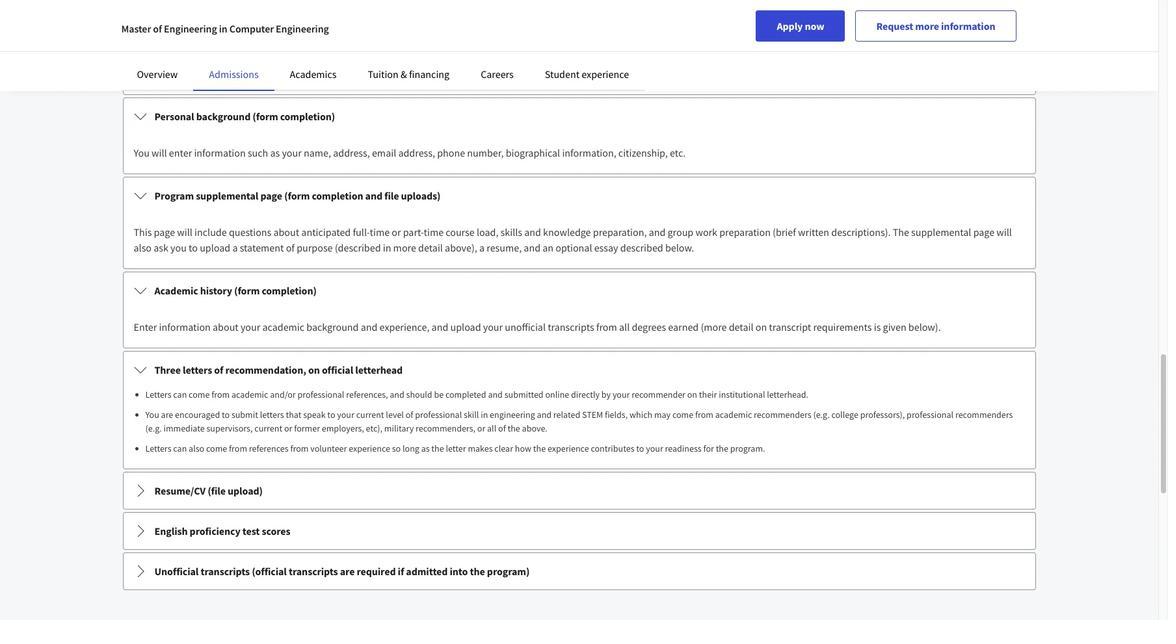 Task type: locate. For each thing, give the bounding box(es) containing it.
you for you are encouraged to submit letters that speak to your current level of professional skill in engineering and related stem fields, which may come from academic recommenders (e.g. college professors), professional recommenders (e.g. immediate supervisors, current or former employers, etc), military recommenders, or all of the above.
[[145, 409, 159, 421]]

on left "transcript"
[[756, 321, 767, 334]]

tuition
[[368, 68, 399, 81]]

professional up speak
[[298, 389, 344, 401]]

1 horizontal spatial recommenders
[[956, 409, 1013, 421]]

1 can from the top
[[173, 389, 187, 401]]

0 horizontal spatial letters
[[183, 364, 212, 377]]

0 vertical spatial (form
[[253, 110, 278, 123]]

0 horizontal spatial (e.g.
[[145, 423, 162, 435]]

(form up 'such'
[[253, 110, 278, 123]]

1 horizontal spatial for
[[704, 443, 714, 455]]

purpose
[[297, 241, 333, 254]]

supplemental inside this page will include questions about anticipated full-time or part-time course load, skills and knowledge preparation, and group work preparation (brief written descriptions). the supplemental page will also ask you to upload a statement of purpose (described in more detail above), a resume, and an optional essay described below.
[[911, 226, 972, 239]]

to right speak
[[327, 409, 335, 421]]

your left near-
[[181, 14, 198, 26]]

address, left email
[[333, 146, 370, 159]]

and/or inside list item
[[254, 34, 280, 46]]

1 vertical spatial list
[[139, 388, 1025, 456]]

(official
[[252, 565, 287, 578]]

on for from
[[756, 321, 767, 334]]

1 horizontal spatial time
[[424, 226, 444, 239]]

information right any at right top
[[911, 55, 956, 66]]

load,
[[477, 226, 499, 239]]

career inside "list item"
[[295, 14, 319, 26]]

2 vertical spatial that
[[286, 409, 301, 421]]

at
[[686, 55, 693, 66], [808, 55, 816, 66]]

0 vertical spatial and/or
[[254, 34, 280, 46]]

overview link
[[137, 68, 178, 81]]

your left 'readiness'
[[646, 443, 663, 455]]

help up tuition
[[374, 55, 391, 66]]

come up encouraged
[[189, 389, 210, 401]]

appear
[[145, 68, 172, 80]]

0 horizontal spatial term
[[219, 14, 238, 26]]

tuition & financing
[[368, 68, 450, 81]]

are inside "list item"
[[167, 14, 179, 26]]

preparation
[[720, 226, 771, 239]]

1 horizontal spatial upload
[[450, 321, 481, 334]]

(file
[[208, 485, 226, 498]]

on for submitted
[[687, 389, 697, 401]]

academic inside how has your current career and/or academic work shaped or influenced your pathway? list item
[[282, 34, 319, 46]]

to up supervisors,
[[222, 409, 230, 421]]

0 horizontal spatial all
[[487, 423, 497, 435]]

term left the long-
[[219, 14, 238, 26]]

1 horizontal spatial a
[[479, 241, 485, 254]]

1 how from the top
[[145, 34, 163, 46]]

1 vertical spatial completion)
[[262, 284, 317, 297]]

enter information about your academic background and experience, and upload your unofficial transcripts from all degrees earned (more detail on transcript requirements is given below).
[[134, 321, 941, 334]]

elsewhere
[[174, 68, 213, 80]]

that inside "you are encouraged to submit letters that speak to your current level of professional skill in engineering and related stem fields, which may come from academic recommenders (e.g. college professors), professional recommenders (e.g. immediate supervisors, current or former employers, etc), military recommenders, or all of the above."
[[286, 409, 301, 421]]

upload left unofficial
[[450, 321, 481, 334]]

as inside letters can also come from references from volunteer experience so long as the letter makes clear how the experience contributes to your readiness for the program. list item
[[421, 443, 430, 455]]

come down supervisors,
[[206, 443, 227, 455]]

0 horizontal spatial more
[[393, 241, 416, 254]]

about inside this page will include questions about anticipated full-time or part-time course load, skills and knowledge preparation, and group work preparation (brief written descriptions). the supplemental page will also ask you to upload a statement of purpose (described in more detail above), a resume, and an optional essay described below.
[[274, 226, 299, 239]]

1 vertical spatial for
[[704, 443, 714, 455]]

unofficial
[[505, 321, 546, 334]]

completed
[[446, 389, 486, 401]]

1 horizontal spatial also
[[189, 443, 204, 455]]

candidacy.
[[403, 68, 444, 80]]

career
[[295, 14, 319, 26], [229, 34, 253, 46]]

1 vertical spatial letters
[[260, 409, 284, 421]]

1 term from the left
[[219, 14, 238, 26]]

(form
[[253, 110, 278, 123], [284, 189, 310, 202], [234, 284, 260, 297]]

letterhead.
[[767, 389, 809, 401]]

and/or inside "list item"
[[270, 389, 296, 401]]

1 horizontal spatial you
[[393, 55, 407, 66]]

and/or down three letters of recommendation, on official letterhead
[[270, 389, 296, 401]]

can for come
[[173, 389, 187, 401]]

1 horizontal spatial work
[[696, 226, 718, 239]]

you left encouraged
[[145, 409, 159, 421]]

or
[[371, 34, 379, 46], [392, 226, 401, 239], [284, 423, 292, 435], [477, 423, 485, 435]]

academic inside "you are encouraged to submit letters that speak to your current level of professional skill in engineering and related stem fields, which may come from academic recommenders (e.g. college professors), professional recommenders (e.g. immediate supervisors, current or former employers, etc), military recommenders, or all of the above."
[[715, 409, 752, 421]]

current up references in the bottom of the page
[[255, 423, 282, 435]]

letters inside "you are encouraged to submit letters that speak to your current level of professional skill in engineering and related stem fields, which may come from academic recommenders (e.g. college professors), professional recommenders (e.g. immediate supervisors, current or former employers, etc), military recommenders, or all of the above."
[[260, 409, 284, 421]]

from down supervisors,
[[229, 443, 247, 455]]

1 horizontal spatial all
[[619, 321, 630, 334]]

1 vertical spatial on
[[308, 364, 320, 377]]

of left has at the left top
[[153, 22, 162, 35]]

from down their
[[695, 409, 714, 421]]

letters for letters can come from academic and/or professional references, and should be completed and submitted online directly by your recommender on their institutional letterhead.
[[145, 389, 171, 401]]

you up &
[[393, 55, 407, 66]]

from inside "list item"
[[212, 389, 230, 401]]

also inside this page will include questions about anticipated full-time or part-time course load, skills and knowledge preparation, and group work preparation (brief written descriptions). the supplemental page will also ask you to upload a statement of purpose (described in more detail above), a resume, and an optional essay described below.
[[134, 241, 152, 254]]

program supplemental page (form completion and file uploads)
[[155, 189, 441, 202]]

0 horizontal spatial at
[[686, 55, 693, 66]]

a down questions
[[233, 241, 238, 254]]

you inside this page will include questions about anticipated full-time or part-time course load, skills and knowledge preparation, and group work preparation (brief written descriptions). the supplemental page will also ask you to upload a statement of purpose (described in more detail above), a resume, and an optional essay described below.
[[171, 241, 187, 254]]

test
[[242, 525, 260, 538]]

0 vertical spatial online
[[194, 55, 218, 66]]

enter
[[134, 321, 157, 334]]

described
[[620, 241, 663, 254]]

influenced
[[381, 34, 421, 46]]

(form for background
[[253, 110, 278, 123]]

how for how will the online meng in computer engineering program help you advance your goals, and what are your reasons for pursuing this program at thayer school of engineering at dartmouth? include any information that does not appear elsewhere in your application that will help us evaluate your candidacy.
[[145, 55, 163, 66]]

of inside this page will include questions about anticipated full-time or part-time course load, skills and knowledge preparation, and group work preparation (brief written descriptions). the supplemental page will also ask you to upload a statement of purpose (described in more detail above), a resume, and an optional essay described below.
[[286, 241, 295, 254]]

come inside letters can come from academic and/or professional references, and should be completed and submitted online directly by your recommender on their institutional letterhead. "list item"
[[189, 389, 210, 401]]

completion) down purpose
[[262, 284, 317, 297]]

and up careers link
[[485, 55, 500, 66]]

of right level
[[406, 409, 413, 421]]

and/or for career
[[254, 34, 280, 46]]

1 recommenders from the left
[[754, 409, 812, 421]]

careers link
[[481, 68, 514, 81]]

0 vertical spatial for
[[587, 55, 598, 66]]

and up above.
[[537, 409, 552, 421]]

term up how has your current career and/or academic work shaped or influenced your pathway?
[[275, 14, 294, 26]]

apply now button
[[756, 10, 845, 42]]

come inside "you are encouraged to submit letters that speak to your current level of professional skill in engineering and related stem fields, which may come from academic recommenders (e.g. college professors), professional recommenders (e.g. immediate supervisors, current or former employers, etc), military recommenders, or all of the above."
[[673, 409, 694, 421]]

dartmouth?
[[817, 55, 863, 66]]

number,
[[467, 146, 504, 159]]

letters can come from academic and/or professional references, and should be completed and submitted online directly by your recommender on their institutional letterhead.
[[145, 389, 809, 401]]

address, right email
[[398, 146, 435, 159]]

2 horizontal spatial transcripts
[[548, 321, 594, 334]]

optional
[[556, 241, 592, 254]]

that right application
[[288, 68, 303, 80]]

given
[[883, 321, 907, 334]]

0 vertical spatial on
[[756, 321, 767, 334]]

the down engineering
[[508, 423, 520, 435]]

or down skill
[[477, 423, 485, 435]]

0 vertical spatial come
[[189, 389, 210, 401]]

academic up submit
[[232, 389, 268, 401]]

1 at from the left
[[686, 55, 693, 66]]

0 horizontal spatial you
[[171, 241, 187, 254]]

0 vertical spatial how
[[145, 34, 163, 46]]

0 vertical spatial upload
[[200, 241, 230, 254]]

1 vertical spatial you
[[145, 409, 159, 421]]

experience down etc),
[[349, 443, 390, 455]]

1 vertical spatial online
[[545, 389, 569, 401]]

completion) inside personal background (form completion) dropdown button
[[280, 110, 335, 123]]

include
[[195, 226, 227, 239]]

(form right history
[[234, 284, 260, 297]]

academic history (form completion)
[[155, 284, 317, 297]]

academics
[[290, 68, 337, 81]]

in inside "you are encouraged to submit letters that speak to your current level of professional skill in engineering and related stem fields, which may come from academic recommenders (e.g. college professors), professional recommenders (e.g. immediate supervisors, current or former employers, etc), military recommenders, or all of the above."
[[481, 409, 488, 421]]

0 horizontal spatial a
[[233, 241, 238, 254]]

program right this
[[651, 55, 684, 66]]

0 vertical spatial work
[[320, 34, 339, 46]]

come
[[189, 389, 210, 401], [673, 409, 694, 421], [206, 443, 227, 455]]

1 vertical spatial come
[[673, 409, 694, 421]]

all left degrees
[[619, 321, 630, 334]]

in up the meng
[[219, 22, 227, 35]]

include
[[865, 55, 893, 66]]

0 vertical spatial also
[[134, 241, 152, 254]]

work inside list item
[[320, 34, 339, 46]]

1 horizontal spatial help
[[374, 55, 391, 66]]

your right has at the left top
[[180, 34, 197, 46]]

your right by
[[613, 389, 630, 401]]

1 address, from the left
[[333, 146, 370, 159]]

0 vertical spatial letters
[[183, 364, 212, 377]]

1 vertical spatial you
[[171, 241, 187, 254]]

1 horizontal spatial letters
[[260, 409, 284, 421]]

0 horizontal spatial work
[[320, 34, 339, 46]]

current up etc),
[[356, 409, 384, 421]]

0 vertical spatial current
[[199, 34, 227, 46]]

or left part-
[[392, 226, 401, 239]]

you for you will enter information such as your name, address, email address, phone number, biographical information, citizenship, etc.
[[134, 146, 150, 159]]

0 vertical spatial list
[[139, 14, 1025, 81]]

how inside list item
[[145, 34, 163, 46]]

0 horizontal spatial on
[[308, 364, 320, 377]]

1 horizontal spatial at
[[808, 55, 816, 66]]

0 vertical spatial career
[[295, 14, 319, 26]]

1 vertical spatial and/or
[[270, 389, 296, 401]]

career down the what are your near-term and long-term career goals?
[[229, 34, 253, 46]]

online up elsewhere
[[194, 55, 218, 66]]

program up evaluate
[[339, 55, 372, 66]]

1 vertical spatial (e.g.
[[145, 423, 162, 435]]

0 horizontal spatial transcripts
[[201, 565, 250, 578]]

as right 'such'
[[270, 146, 280, 159]]

0 vertical spatial you
[[393, 55, 407, 66]]

2 can from the top
[[173, 443, 187, 455]]

(described
[[335, 241, 381, 254]]

2 vertical spatial (form
[[234, 284, 260, 297]]

1 horizontal spatial about
[[274, 226, 299, 239]]

2 list from the top
[[139, 388, 1025, 456]]

engineering up "academics"
[[292, 55, 338, 66]]

0 vertical spatial can
[[173, 389, 187, 401]]

0 horizontal spatial time
[[370, 226, 390, 239]]

letters inside dropdown button
[[183, 364, 212, 377]]

1 horizontal spatial page
[[260, 189, 282, 202]]

as right long at the bottom of the page
[[421, 443, 430, 455]]

this
[[134, 226, 152, 239]]

your down academic history (form completion)
[[241, 321, 260, 334]]

2 how from the top
[[145, 55, 163, 66]]

to inside this page will include questions about anticipated full-time or part-time course load, skills and knowledge preparation, and group work preparation (brief written descriptions). the supplemental page will also ask you to upload a statement of purpose (described in more detail above), a resume, and an optional essay described below.
[[189, 241, 198, 254]]

how left has at the left top
[[145, 34, 163, 46]]

or inside this page will include questions about anticipated full-time or part-time course load, skills and knowledge preparation, and group work preparation (brief written descriptions). the supplemental page will also ask you to upload a statement of purpose (described in more detail above), a resume, and an optional essay described below.
[[392, 226, 401, 239]]

a down load,
[[479, 241, 485, 254]]

questions
[[229, 226, 271, 239]]

background up the official
[[307, 321, 359, 334]]

1 horizontal spatial transcripts
[[289, 565, 338, 578]]

and right skills
[[524, 226, 541, 239]]

0 vertical spatial help
[[374, 55, 391, 66]]

also down immediate
[[189, 443, 204, 455]]

completion) up name,
[[280, 110, 335, 123]]

and/or for academic
[[270, 389, 296, 401]]

0 vertical spatial (e.g.
[[813, 409, 830, 421]]

upload inside this page will include questions about anticipated full-time or part-time course load, skills and knowledge preparation, and group work preparation (brief written descriptions). the supplemental page will also ask you to upload a statement of purpose (described in more detail above), a resume, and an optional essay described below.
[[200, 241, 230, 254]]

0 horizontal spatial online
[[194, 55, 218, 66]]

near-
[[200, 14, 219, 26]]

scores
[[262, 525, 290, 538]]

completion
[[312, 189, 363, 202]]

1 vertical spatial work
[[696, 226, 718, 239]]

this
[[635, 55, 649, 66]]

on inside letters can come from academic and/or professional references, and should be completed and submitted online directly by your recommender on their institutional letterhead. "list item"
[[687, 389, 697, 401]]

time
[[370, 226, 390, 239], [424, 226, 444, 239]]

as
[[270, 146, 280, 159], [421, 443, 430, 455]]

current down near-
[[199, 34, 227, 46]]

school
[[723, 55, 749, 66]]

program
[[155, 189, 194, 202]]

0 vertical spatial that
[[958, 55, 973, 66]]

you inside how will the online meng in computer engineering program help you advance your goals, and what are your reasons for pursuing this program at thayer school of engineering at dartmouth? include any information that does not appear elsewhere in your application that will help us evaluate your candidacy.
[[393, 55, 407, 66]]

does
[[975, 55, 993, 66]]

1 horizontal spatial background
[[307, 321, 359, 334]]

2 letters from the top
[[145, 443, 171, 455]]

official
[[322, 364, 353, 377]]

of left purpose
[[286, 241, 295, 254]]

0 horizontal spatial help
[[320, 68, 337, 80]]

program.
[[730, 443, 765, 455]]

academic down institutional
[[715, 409, 752, 421]]

the inside dropdown button
[[470, 565, 485, 578]]

or right shaped
[[371, 34, 379, 46]]

tuition & financing link
[[368, 68, 450, 81]]

and inside "list item"
[[239, 14, 254, 26]]

any
[[895, 55, 909, 66]]

how up overview link
[[145, 55, 163, 66]]

submitted
[[505, 389, 544, 401]]

so
[[392, 443, 401, 455]]

to down include
[[189, 241, 198, 254]]

for
[[587, 55, 598, 66], [704, 443, 714, 455]]

advance
[[409, 55, 440, 66]]

supplemental
[[196, 189, 258, 202], [911, 226, 972, 239]]

completion) for academic history (form completion)
[[262, 284, 317, 297]]

letters right three
[[183, 364, 212, 377]]

also down this
[[134, 241, 152, 254]]

completion) inside academic history (form completion) dropdown button
[[262, 284, 317, 297]]

0 vertical spatial you
[[134, 146, 150, 159]]

references,
[[346, 389, 388, 401]]

0 horizontal spatial professional
[[298, 389, 344, 401]]

letters down immediate
[[145, 443, 171, 455]]

1 letters from the top
[[145, 389, 171, 401]]

personal background (form completion) button
[[123, 98, 1035, 135]]

1 vertical spatial that
[[288, 68, 303, 80]]

related
[[554, 409, 580, 421]]

1 horizontal spatial program
[[651, 55, 684, 66]]

background
[[196, 110, 251, 123], [307, 321, 359, 334]]

1 vertical spatial about
[[213, 321, 239, 334]]

and
[[239, 14, 254, 26], [485, 55, 500, 66], [365, 189, 383, 202], [524, 226, 541, 239], [649, 226, 666, 239], [524, 241, 541, 254], [361, 321, 378, 334], [432, 321, 448, 334], [390, 389, 405, 401], [488, 389, 503, 401], [537, 409, 552, 421]]

three
[[155, 364, 181, 377]]

2 vertical spatial come
[[206, 443, 227, 455]]

help left us
[[320, 68, 337, 80]]

goals?
[[321, 14, 345, 26]]

can up encouraged
[[173, 389, 187, 401]]

in right (described on the left
[[383, 241, 391, 254]]

information,
[[562, 146, 617, 159]]

letters inside "list item"
[[145, 389, 171, 401]]

computer inside how will the online meng in computer engineering program help you advance your goals, and what are your reasons for pursuing this program at thayer school of engineering at dartmouth? include any information that does not appear elsewhere in your application that will help us evaluate your candidacy.
[[252, 55, 290, 66]]

2 vertical spatial on
[[687, 389, 697, 401]]

makes
[[468, 443, 493, 455]]

0 vertical spatial supplemental
[[196, 189, 258, 202]]

0 horizontal spatial upload
[[200, 241, 230, 254]]

you inside "you are encouraged to submit letters that speak to your current level of professional skill in engineering and related stem fields, which may come from academic recommenders (e.g. college professors), professional recommenders (e.g. immediate supervisors, current or former employers, etc), military recommenders, or all of the above."
[[145, 409, 159, 421]]

background down the admissions at the left of the page
[[196, 110, 251, 123]]

2 vertical spatial current
[[255, 423, 282, 435]]

you are encouraged to submit letters that speak to your current level of professional skill in engineering and related stem fields, which may come from academic recommenders (e.g. college professors), professional recommenders (e.g. immediate supervisors, current or former employers, etc), military recommenders, or all of the above. list item
[[145, 409, 1025, 436]]

that left does
[[958, 55, 973, 66]]

supplemental inside dropdown button
[[196, 189, 258, 202]]

information inside button
[[941, 20, 996, 33]]

1 horizontal spatial on
[[687, 389, 697, 401]]

0 horizontal spatial career
[[229, 34, 253, 46]]

is
[[874, 321, 881, 334]]

student
[[545, 68, 580, 81]]

from
[[596, 321, 617, 334], [212, 389, 230, 401], [695, 409, 714, 421], [229, 443, 247, 455], [290, 443, 309, 455]]

the right the into
[[470, 565, 485, 578]]

1 horizontal spatial term
[[275, 14, 294, 26]]

1 time from the left
[[370, 226, 390, 239]]

(more
[[701, 321, 727, 334]]

1 vertical spatial supplemental
[[911, 226, 972, 239]]

1 vertical spatial computer
[[252, 55, 290, 66]]

master of engineering in computer engineering
[[121, 22, 329, 35]]

1 a from the left
[[233, 241, 238, 254]]

engineering down the apply
[[761, 55, 806, 66]]

in right skill
[[481, 409, 488, 421]]

your up employers,
[[337, 409, 354, 421]]

at left thayer
[[686, 55, 693, 66]]

0 vertical spatial background
[[196, 110, 251, 123]]

time up (described on the left
[[370, 226, 390, 239]]

college
[[832, 409, 859, 421]]

2 recommenders from the left
[[956, 409, 1013, 421]]

all
[[619, 321, 630, 334], [487, 423, 497, 435]]

and/or
[[254, 34, 280, 46], [270, 389, 296, 401]]

0 vertical spatial all
[[619, 321, 630, 334]]

letters inside list item
[[145, 443, 171, 455]]

of left recommendation,
[[214, 364, 223, 377]]

0 horizontal spatial background
[[196, 110, 251, 123]]

upload down include
[[200, 241, 230, 254]]

that
[[958, 55, 973, 66], [288, 68, 303, 80], [286, 409, 301, 421]]

will
[[165, 55, 178, 66], [305, 68, 319, 80], [152, 146, 167, 159], [177, 226, 193, 239], [997, 226, 1012, 239]]

0 vertical spatial letters
[[145, 389, 171, 401]]

also inside letters can also come from references from volunteer experience so long as the letter makes clear how the experience contributes to your readiness for the program. list item
[[189, 443, 204, 455]]

list
[[139, 14, 1025, 81], [139, 388, 1025, 456]]

can inside "list item"
[[173, 389, 187, 401]]

work down goals?
[[320, 34, 339, 46]]

for inside how will the online meng in computer engineering program help you advance your goals, and what are your reasons for pursuing this program at thayer school of engineering at dartmouth? include any information that does not appear elsewhere in your application that will help us evaluate your candidacy.
[[587, 55, 598, 66]]

1 horizontal spatial supplemental
[[911, 226, 972, 239]]

0 vertical spatial about
[[274, 226, 299, 239]]

or left former
[[284, 423, 292, 435]]

you will enter information such as your name, address, email address, phone number, biographical information, citizenship, etc.
[[134, 146, 686, 159]]

in inside this page will include questions about anticipated full-time or part-time course load, skills and knowledge preparation, and group work preparation (brief written descriptions). the supplemental page will also ask you to upload a statement of purpose (described in more detail above), a resume, and an optional essay described below.
[[383, 241, 391, 254]]

online up related
[[545, 389, 569, 401]]

all inside "you are encouraged to submit letters that speak to your current level of professional skill in engineering and related stem fields, which may come from academic recommenders (e.g. college professors), professional recommenders (e.g. immediate supervisors, current or former employers, etc), military recommenders, or all of the above."
[[487, 423, 497, 435]]

1 vertical spatial also
[[189, 443, 204, 455]]

2 horizontal spatial on
[[756, 321, 767, 334]]

1 program from the left
[[339, 55, 372, 66]]

academic inside letters can come from academic and/or professional references, and should be completed and submitted online directly by your recommender on their institutional letterhead. "list item"
[[232, 389, 268, 401]]

engineering up elsewhere
[[164, 22, 217, 35]]

career up how has your current career and/or academic work shaped or influenced your pathway?
[[295, 14, 319, 26]]

0 horizontal spatial also
[[134, 241, 152, 254]]

1 list from the top
[[139, 14, 1025, 81]]

can inside list item
[[173, 443, 187, 455]]

more right request
[[915, 20, 939, 33]]

supplemental right the
[[911, 226, 972, 239]]

email
[[372, 146, 396, 159]]

2 time from the left
[[424, 226, 444, 239]]

0 horizontal spatial address,
[[333, 146, 370, 159]]

1 horizontal spatial address,
[[398, 146, 435, 159]]

come right may
[[673, 409, 694, 421]]

letters can also come from references from volunteer experience so long as the letter makes clear how the experience contributes to your readiness for the program. list item
[[145, 442, 1025, 456]]

transcripts right '(official'
[[289, 565, 338, 578]]

how inside how will the online meng in computer engineering program help you advance your goals, and what are your reasons for pursuing this program at thayer school of engineering at dartmouth? include any information that does not appear elsewhere in your application that will help us evaluate your candidacy.
[[145, 55, 163, 66]]

at left 'dartmouth?' on the top of page
[[808, 55, 816, 66]]

list containing what are your near-term and long-term career goals?
[[139, 14, 1025, 81]]



Task type: describe. For each thing, give the bounding box(es) containing it.
fields,
[[605, 409, 628, 421]]

proficiency
[[190, 525, 240, 538]]

can for also
[[173, 443, 187, 455]]

2 horizontal spatial current
[[356, 409, 384, 421]]

experience down "you are encouraged to submit letters that speak to your current level of professional skill in engineering and related stem fields, which may come from academic recommenders (e.g. college professors), professional recommenders (e.g. immediate supervisors, current or former employers, etc), military recommenders, or all of the above."
[[548, 443, 589, 455]]

page inside dropdown button
[[260, 189, 282, 202]]

are inside dropdown button
[[340, 565, 355, 578]]

work inside this page will include questions about anticipated full-time or part-time course load, skills and knowledge preparation, and group work preparation (brief written descriptions). the supplemental page will also ask you to upload a statement of purpose (described in more detail above), a resume, and an optional essay described below.
[[696, 226, 718, 239]]

descriptions).
[[832, 226, 891, 239]]

2 horizontal spatial professional
[[907, 409, 954, 421]]

resume,
[[487, 241, 522, 254]]

above),
[[445, 241, 477, 254]]

more inside this page will include questions about anticipated full-time or part-time course load, skills and knowledge preparation, and group work preparation (brief written descriptions). the supplemental page will also ask you to upload a statement of purpose (described in more detail above), a resume, and an optional essay described below.
[[393, 241, 416, 254]]

long
[[403, 443, 420, 455]]

below).
[[909, 321, 941, 334]]

apply now
[[777, 20, 825, 33]]

speak
[[303, 409, 326, 421]]

for inside list item
[[704, 443, 714, 455]]

submit
[[232, 409, 258, 421]]

your left name,
[[282, 146, 302, 159]]

master
[[121, 22, 151, 35]]

earned
[[668, 321, 699, 334]]

written
[[798, 226, 829, 239]]

and inside how will the online meng in computer engineering program help you advance your goals, and what are your reasons for pursuing this program at thayer school of engineering at dartmouth? include any information that does not appear elsewhere in your application that will help us evaluate your candidacy.
[[485, 55, 500, 66]]

by
[[602, 389, 611, 401]]

(brief
[[773, 226, 796, 239]]

program)
[[487, 565, 530, 578]]

long-
[[256, 14, 275, 26]]

list containing letters can come from academic and/or professional references, and should be completed and submitted online directly by your recommender on their institutional letterhead.
[[139, 388, 1025, 456]]

your inside "you are encouraged to submit letters that speak to your current level of professional skill in engineering and related stem fields, which may come from academic recommenders (e.g. college professors), professional recommenders (e.g. immediate supervisors, current or former employers, etc), military recommenders, or all of the above."
[[337, 409, 354, 421]]

readiness
[[665, 443, 702, 455]]

course
[[446, 226, 475, 239]]

how for how has your current career and/or academic work shaped or influenced your pathway?
[[145, 34, 163, 46]]

academic history (form completion) button
[[123, 273, 1035, 309]]

three letters of recommendation, on official letterhead
[[155, 364, 403, 377]]

phone
[[437, 146, 465, 159]]

your right evaluate
[[384, 68, 401, 80]]

from left degrees
[[596, 321, 617, 334]]

what are your near-term and long-term career goals?
[[145, 14, 345, 26]]

history
[[200, 284, 232, 297]]

level
[[386, 409, 404, 421]]

your inside "list item"
[[181, 14, 198, 26]]

the right the 'how'
[[533, 443, 546, 455]]

0 vertical spatial computer
[[230, 22, 274, 35]]

1 vertical spatial background
[[307, 321, 359, 334]]

1 horizontal spatial current
[[255, 423, 282, 435]]

letterhead
[[355, 364, 403, 377]]

detail inside this page will include questions about anticipated full-time or part-time course load, skills and knowledge preparation, and group work preparation (brief written descriptions). the supplemental page will also ask you to upload a statement of purpose (described in more detail above), a resume, and an optional essay described below.
[[418, 241, 443, 254]]

etc),
[[366, 423, 383, 435]]

required
[[357, 565, 396, 578]]

2 term from the left
[[275, 14, 294, 26]]

come inside letters can also come from references from volunteer experience so long as the letter makes clear how the experience contributes to your readiness for the program. list item
[[206, 443, 227, 455]]

0 horizontal spatial about
[[213, 321, 239, 334]]

1 horizontal spatial professional
[[415, 409, 462, 421]]

2 address, from the left
[[398, 146, 435, 159]]

into
[[450, 565, 468, 578]]

below.
[[665, 241, 694, 254]]

letters can come from academic and/or professional references, and should be completed and submitted online directly by your recommender on their institutional letterhead. list item
[[145, 388, 1025, 402]]

and left experience,
[[361, 321, 378, 334]]

2 at from the left
[[808, 55, 816, 66]]

of inside dropdown button
[[214, 364, 223, 377]]

an
[[543, 241, 554, 254]]

be
[[434, 389, 444, 401]]

more inside button
[[915, 20, 939, 33]]

in down the meng
[[215, 68, 222, 80]]

of down engineering
[[498, 423, 506, 435]]

degrees
[[632, 321, 666, 334]]

how
[[515, 443, 531, 455]]

information left 'such'
[[194, 146, 246, 159]]

encouraged
[[175, 409, 220, 421]]

professors),
[[860, 409, 905, 421]]

background inside dropdown button
[[196, 110, 251, 123]]

experience down pursuing
[[582, 68, 629, 81]]

apply
[[777, 20, 803, 33]]

your left unofficial
[[483, 321, 503, 334]]

english
[[155, 525, 188, 538]]

personal background (form completion)
[[155, 110, 335, 123]]

completion) for personal background (form completion)
[[280, 110, 335, 123]]

immediate
[[164, 423, 205, 435]]

recommender
[[632, 389, 686, 401]]

are inside how will the online meng in computer engineering program help you advance your goals, and what are your reasons for pursuing this program at thayer school of engineering at dartmouth? include any information that does not appear elsewhere in your application that will help us evaluate your candidacy.
[[523, 55, 535, 66]]

0 horizontal spatial page
[[154, 226, 175, 239]]

your up student
[[537, 55, 554, 66]]

request
[[877, 20, 913, 33]]

transcript
[[769, 321, 811, 334]]

and inside dropdown button
[[365, 189, 383, 202]]

skills
[[501, 226, 522, 239]]

academic up three letters of recommendation, on official letterhead
[[262, 321, 304, 334]]

the inside "you are encouraged to submit letters that speak to your current level of professional skill in engineering and related stem fields, which may come from academic recommenders (e.g. college professors), professional recommenders (e.g. immediate supervisors, current or former employers, etc), military recommenders, or all of the above."
[[508, 423, 520, 435]]

and inside "you are encouraged to submit letters that speak to your current level of professional skill in engineering and related stem fields, which may come from academic recommenders (e.g. college professors), professional recommenders (e.g. immediate supervisors, current or former employers, etc), military recommenders, or all of the above."
[[537, 409, 552, 421]]

what are your near-term and long-term career goals? list item
[[145, 14, 1025, 27]]

the
[[893, 226, 909, 239]]

and up level
[[390, 389, 405, 401]]

your up advance
[[423, 34, 440, 46]]

how has your current career and/or academic work shaped or influenced your pathway? list item
[[145, 34, 1025, 47]]

and up engineering
[[488, 389, 503, 401]]

0 vertical spatial as
[[270, 146, 280, 159]]

request more information button
[[856, 10, 1016, 42]]

preparation,
[[593, 226, 647, 239]]

us
[[339, 68, 348, 80]]

employers,
[[322, 423, 364, 435]]

above.
[[522, 423, 548, 435]]

skill
[[464, 409, 479, 421]]

1 vertical spatial (form
[[284, 189, 310, 202]]

recommenders,
[[416, 423, 476, 435]]

professional inside "list item"
[[298, 389, 344, 401]]

shaped
[[341, 34, 369, 46]]

letter
[[446, 443, 466, 455]]

information down 'academic'
[[159, 321, 211, 334]]

full-
[[353, 226, 370, 239]]

you are encouraged to submit letters that speak to your current level of professional skill in engineering and related stem fields, which may come from academic recommenders (e.g. college professors), professional recommenders (e.g. immediate supervisors, current or former employers, etc), military recommenders, or all of the above.
[[145, 409, 1013, 435]]

your left goals, in the top of the page
[[442, 55, 459, 66]]

former
[[294, 423, 320, 435]]

admissions link
[[209, 68, 259, 81]]

upload)
[[228, 485, 263, 498]]

on inside three letters of recommendation, on official letterhead dropdown button
[[308, 364, 320, 377]]

the inside how will the online meng in computer engineering program help you advance your goals, and what are your reasons for pursuing this program at thayer school of engineering at dartmouth? include any information that does not appear elsewhere in your application that will help us evaluate your candidacy.
[[180, 55, 192, 66]]

etc.
[[670, 146, 686, 159]]

of inside how will the online meng in computer engineering program help you advance your goals, and what are your reasons for pursuing this program at thayer school of engineering at dartmouth? include any information that does not appear elsewhere in your application that will help us evaluate your candidacy.
[[751, 55, 759, 66]]

institutional
[[719, 389, 765, 401]]

in right the meng
[[243, 55, 250, 66]]

and left an
[[524, 241, 541, 254]]

how will the online meng in computer engineering program help you advance your goals, and what are your reasons for pursuing this program at thayer school of engineering at dartmouth? include any information that does not appear elsewhere in your application that will help us evaluate your candidacy.
[[145, 55, 1008, 80]]

student experience link
[[545, 68, 629, 81]]

2 a from the left
[[479, 241, 485, 254]]

goals,
[[461, 55, 484, 66]]

how will the online meng in computer engineering program help you advance your goals, and what are your reasons for pursuing this program at thayer school of engineering at dartmouth? include any information that does not appear elsewhere in your application that will help us evaluate your candidacy. list item
[[145, 54, 1025, 81]]

what
[[145, 14, 165, 26]]

from down former
[[290, 443, 309, 455]]

information inside how will the online meng in computer engineering program help you advance your goals, and what are your reasons for pursuing this program at thayer school of engineering at dartmouth? include any information that does not appear elsewhere in your application that will help us evaluate your candidacy.
[[911, 55, 956, 66]]

1 vertical spatial upload
[[450, 321, 481, 334]]

the left program.
[[716, 443, 729, 455]]

career inside list item
[[229, 34, 253, 46]]

and up described
[[649, 226, 666, 239]]

how has your current career and/or academic work shaped or influenced your pathway?
[[145, 34, 479, 46]]

personal
[[155, 110, 194, 123]]

2 horizontal spatial page
[[974, 226, 995, 239]]

meng
[[220, 55, 241, 66]]

to right contributes
[[636, 443, 644, 455]]

letters for letters can also come from references from volunteer experience so long as the letter makes clear how the experience contributes to your readiness for the program.
[[145, 443, 171, 455]]

from inside "you are encouraged to submit letters that speak to your current level of professional skill in engineering and related stem fields, which may come from academic recommenders (e.g. college professors), professional recommenders (e.g. immediate supervisors, current or former employers, etc), military recommenders, or all of the above."
[[695, 409, 714, 421]]

name,
[[304, 146, 331, 159]]

resume/cv (file upload) button
[[123, 473, 1035, 509]]

unofficial
[[155, 565, 199, 578]]

should
[[406, 389, 432, 401]]

application
[[243, 68, 286, 80]]

enter
[[169, 146, 192, 159]]

1 horizontal spatial (e.g.
[[813, 409, 830, 421]]

are inside "you are encouraged to submit letters that speak to your current level of professional skill in engineering and related stem fields, which may come from academic recommenders (e.g. college professors), professional recommenders (e.g. immediate supervisors, current or former employers, etc), military recommenders, or all of the above."
[[161, 409, 173, 421]]

1 vertical spatial detail
[[729, 321, 754, 334]]

letters can also come from references from volunteer experience so long as the letter makes clear how the experience contributes to your readiness for the program.
[[145, 443, 765, 455]]

your down the meng
[[224, 68, 241, 80]]

volunteer
[[310, 443, 347, 455]]

the left letter
[[432, 443, 444, 455]]

engineering right the long-
[[276, 22, 329, 35]]

unofficial transcripts (official transcripts are required if admitted into the program) button
[[123, 554, 1035, 590]]

knowledge
[[543, 226, 591, 239]]

careers
[[481, 68, 514, 81]]

directly
[[571, 389, 600, 401]]

0 horizontal spatial current
[[199, 34, 227, 46]]

online inside how will the online meng in computer engineering program help you advance your goals, and what are your reasons for pursuing this program at thayer school of engineering at dartmouth? include any information that does not appear elsewhere in your application that will help us evaluate your candidacy.
[[194, 55, 218, 66]]

and right experience,
[[432, 321, 448, 334]]

(form for history
[[234, 284, 260, 297]]

2 program from the left
[[651, 55, 684, 66]]



Task type: vqa. For each thing, say whether or not it's contained in the screenshot.
'Autocomplete results' list box
no



